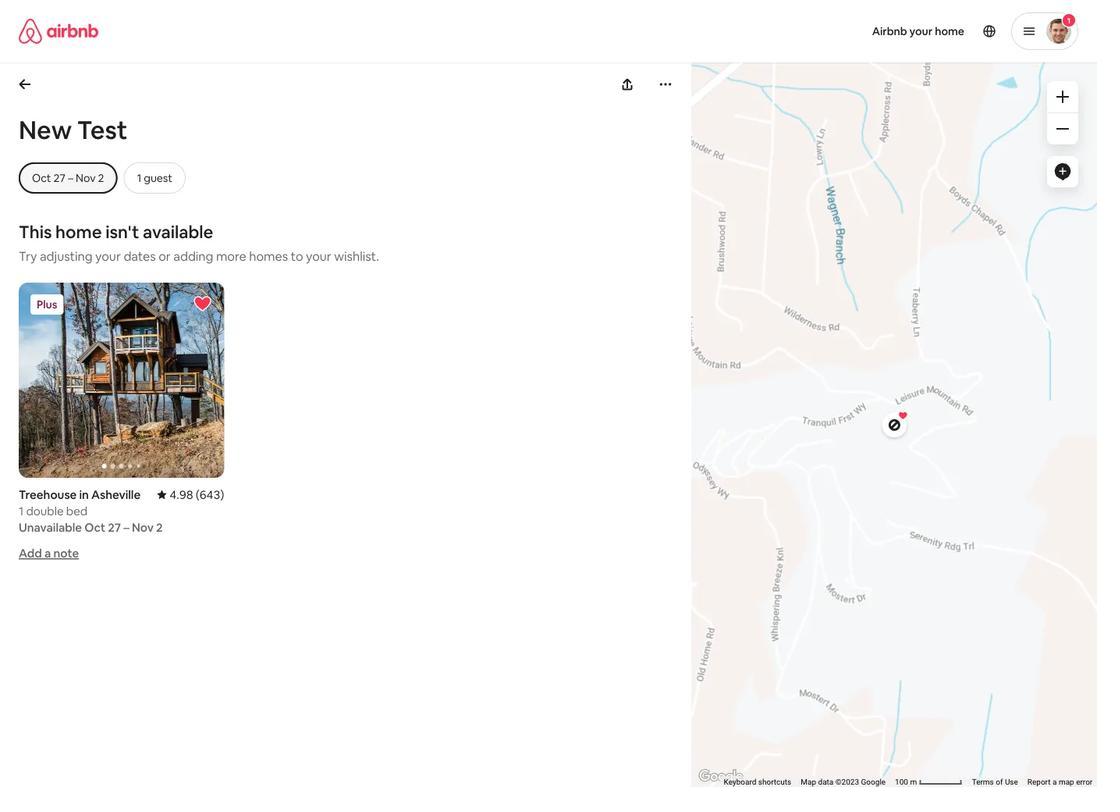 Task type: describe. For each thing, give the bounding box(es) containing it.
treehouse in asheville 1 double bed unavailable oct 27 – nov 2
[[19, 487, 163, 535]]

terms of use link
[[972, 777, 1019, 787]]

home inside the this home isn't available try adjusting your dates or adding more homes to your wishlist.
[[56, 221, 102, 243]]

4.98 out of 5 average rating,  643 reviews image
[[157, 487, 224, 502]]

remove from wishlist: treehouse in asheville image
[[193, 294, 212, 313]]

nov inside dropdown button
[[76, 171, 96, 185]]

oct inside treehouse in asheville 1 double bed unavailable oct 27 – nov 2
[[85, 520, 106, 535]]

100
[[895, 777, 909, 787]]

(643)
[[196, 487, 224, 502]]

dates
[[124, 248, 156, 264]]

to
[[291, 248, 303, 264]]

keyboard
[[724, 777, 757, 787]]

27 inside oct 27 – nov 2 dropdown button
[[54, 171, 65, 185]]

map
[[1059, 777, 1075, 787]]

adjusting
[[40, 248, 93, 264]]

terms
[[972, 777, 994, 787]]

google
[[861, 777, 886, 787]]

of
[[996, 777, 1003, 787]]

4.98 (643)
[[170, 487, 224, 502]]

bed
[[66, 503, 88, 519]]

homes
[[249, 248, 288, 264]]

oct 27 – nov 2 button
[[19, 162, 117, 194]]

100 m
[[895, 777, 919, 787]]

add a note button
[[19, 546, 79, 561]]

shortcuts
[[759, 777, 792, 787]]

m
[[911, 777, 917, 787]]

or
[[159, 248, 171, 264]]

2 inside treehouse in asheville 1 double bed unavailable oct 27 – nov 2
[[156, 520, 163, 535]]

your inside profile element
[[910, 24, 933, 38]]

airbnb your home
[[873, 24, 965, 38]]

new test
[[19, 113, 128, 146]]

test
[[77, 113, 128, 146]]

1 guest
[[137, 171, 173, 185]]

error
[[1077, 777, 1093, 787]]

add a place to the map image
[[1054, 162, 1073, 181]]

treehouse
[[19, 487, 77, 502]]

1 button
[[1012, 12, 1079, 50]]

profile element
[[568, 0, 1079, 62]]

airbnb your home link
[[863, 15, 974, 48]]

data
[[818, 777, 834, 787]]



Task type: locate. For each thing, give the bounding box(es) containing it.
1 horizontal spatial nov
[[132, 520, 154, 535]]

27 down new test
[[54, 171, 65, 185]]

0 vertical spatial your
[[910, 24, 933, 38]]

oct down new
[[32, 171, 51, 185]]

in
[[79, 487, 89, 502]]

terms of use
[[972, 777, 1019, 787]]

adding
[[174, 248, 213, 264]]

–
[[68, 171, 73, 185], [124, 520, 129, 535]]

27 down the asheville
[[108, 520, 121, 535]]

2 down test
[[98, 171, 104, 185]]

1 horizontal spatial a
[[1053, 777, 1057, 787]]

1 horizontal spatial 1
[[137, 171, 141, 185]]

0 vertical spatial a
[[44, 546, 51, 561]]

0 vertical spatial 27
[[54, 171, 65, 185]]

1 horizontal spatial your
[[910, 24, 933, 38]]

your right airbnb
[[910, 24, 933, 38]]

your wishlist.
[[306, 248, 379, 264]]

0 vertical spatial –
[[68, 171, 73, 185]]

guest
[[144, 171, 173, 185]]

note
[[53, 546, 79, 561]]

1 vertical spatial your
[[95, 248, 121, 264]]

1 inside dropdown button
[[137, 171, 141, 185]]

1 horizontal spatial 2
[[156, 520, 163, 535]]

0 vertical spatial home
[[936, 24, 965, 38]]

new
[[19, 113, 72, 146]]

1 vertical spatial oct
[[85, 520, 106, 535]]

more
[[216, 248, 247, 264]]

1 horizontal spatial –
[[124, 520, 129, 535]]

0 horizontal spatial –
[[68, 171, 73, 185]]

google image
[[695, 767, 747, 787]]

1 horizontal spatial oct
[[85, 520, 106, 535]]

oct down bed
[[85, 520, 106, 535]]

0 horizontal spatial your
[[95, 248, 121, 264]]

1 inside treehouse in asheville 1 double bed unavailable oct 27 – nov 2
[[19, 503, 24, 519]]

1 vertical spatial home
[[56, 221, 102, 243]]

2 inside dropdown button
[[98, 171, 104, 185]]

0 horizontal spatial home
[[56, 221, 102, 243]]

google map
including 1 saved stay. region
[[498, 0, 1098, 787]]

– inside treehouse in asheville 1 double bed unavailable oct 27 – nov 2
[[124, 520, 129, 535]]

0 horizontal spatial nov
[[76, 171, 96, 185]]

2
[[98, 171, 104, 185], [156, 520, 163, 535]]

0 vertical spatial nov
[[76, 171, 96, 185]]

0 vertical spatial oct
[[32, 171, 51, 185]]

use
[[1005, 777, 1019, 787]]

add a note
[[19, 546, 79, 561]]

asheville
[[91, 487, 141, 502]]

report a map error link
[[1028, 777, 1093, 787]]

your
[[910, 24, 933, 38], [95, 248, 121, 264]]

1 up zoom in 'icon'
[[1068, 15, 1071, 25]]

0 horizontal spatial 1
[[19, 503, 24, 519]]

map
[[801, 777, 817, 787]]

report a map error
[[1028, 777, 1093, 787]]

report
[[1028, 777, 1051, 787]]

2 down 4.98 out of 5 average rating,  643 reviews image
[[156, 520, 163, 535]]

1 vertical spatial –
[[124, 520, 129, 535]]

27 inside treehouse in asheville 1 double bed unavailable oct 27 – nov 2
[[108, 520, 121, 535]]

1 for 1
[[1068, 15, 1071, 25]]

oct
[[32, 171, 51, 185], [85, 520, 106, 535]]

nov down the asheville
[[132, 520, 154, 535]]

zoom out image
[[1057, 123, 1070, 135]]

nov inside treehouse in asheville 1 double bed unavailable oct 27 – nov 2
[[132, 520, 154, 535]]

zoom in image
[[1057, 91, 1070, 103]]

a for add
[[44, 546, 51, 561]]

– down new test
[[68, 171, 73, 185]]

home right airbnb
[[936, 24, 965, 38]]

a right add
[[44, 546, 51, 561]]

27
[[54, 171, 65, 185], [108, 520, 121, 535]]

nov
[[76, 171, 96, 185], [132, 520, 154, 535]]

1 left guest
[[137, 171, 141, 185]]

group
[[19, 283, 224, 478]]

– down the asheville
[[124, 520, 129, 535]]

0 horizontal spatial 2
[[98, 171, 104, 185]]

100 m button
[[891, 776, 968, 787]]

2 horizontal spatial 1
[[1068, 15, 1071, 25]]

0 horizontal spatial 27
[[54, 171, 65, 185]]

1 vertical spatial 27
[[108, 520, 121, 535]]

1 guest button
[[124, 162, 186, 194]]

your inside the this home isn't available try adjusting your dates or adding more homes to your wishlist.
[[95, 248, 121, 264]]

keyboard shortcuts
[[724, 777, 792, 787]]

this home isn't available try adjusting your dates or adding more homes to your wishlist.
[[19, 221, 379, 264]]

map data ©2023 google
[[801, 777, 886, 787]]

a
[[44, 546, 51, 561], [1053, 777, 1057, 787]]

double
[[26, 503, 64, 519]]

1 vertical spatial 2
[[156, 520, 163, 535]]

0 horizontal spatial a
[[44, 546, 51, 561]]

oct 27 – nov 2
[[32, 171, 104, 185]]

a for report
[[1053, 777, 1057, 787]]

try
[[19, 248, 37, 264]]

4.98
[[170, 487, 193, 502]]

1 vertical spatial 1
[[137, 171, 141, 185]]

this
[[19, 221, 52, 243]]

1 for 1 guest
[[137, 171, 141, 185]]

home inside profile element
[[936, 24, 965, 38]]

keyboard shortcuts button
[[724, 777, 792, 787]]

home
[[936, 24, 965, 38], [56, 221, 102, 243]]

1 left double
[[19, 503, 24, 519]]

1
[[1068, 15, 1071, 25], [137, 171, 141, 185], [19, 503, 24, 519]]

a left the "map"
[[1053, 777, 1057, 787]]

isn't available
[[106, 221, 213, 243]]

©2023
[[836, 777, 860, 787]]

0 vertical spatial 2
[[98, 171, 104, 185]]

1 inside dropdown button
[[1068, 15, 1071, 25]]

1 vertical spatial a
[[1053, 777, 1057, 787]]

unavailable
[[19, 520, 82, 535]]

1 horizontal spatial 27
[[108, 520, 121, 535]]

1 vertical spatial nov
[[132, 520, 154, 535]]

your left dates
[[95, 248, 121, 264]]

add
[[19, 546, 42, 561]]

airbnb
[[873, 24, 908, 38]]

– inside dropdown button
[[68, 171, 73, 185]]

nov down new test
[[76, 171, 96, 185]]

0 horizontal spatial oct
[[32, 171, 51, 185]]

2 vertical spatial 1
[[19, 503, 24, 519]]

1 horizontal spatial home
[[936, 24, 965, 38]]

0 vertical spatial 1
[[1068, 15, 1071, 25]]

home up adjusting
[[56, 221, 102, 243]]

oct inside oct 27 – nov 2 dropdown button
[[32, 171, 51, 185]]



Task type: vqa. For each thing, say whether or not it's contained in the screenshot.
the leftmost 2
yes



